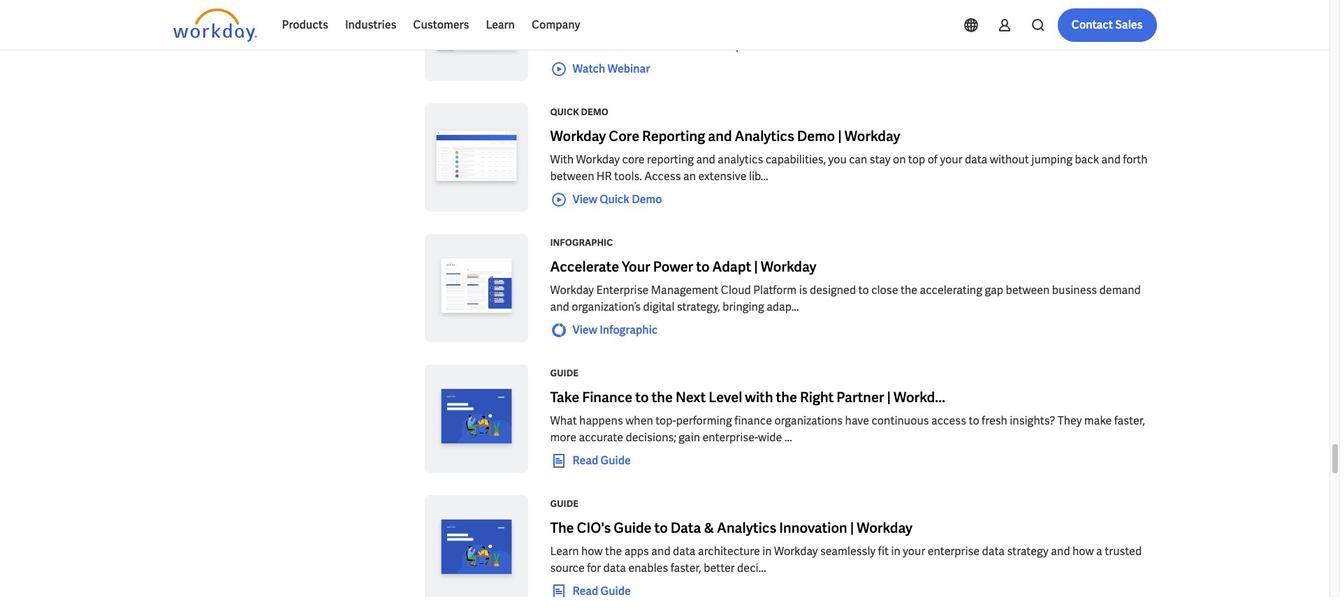 Task type: describe. For each thing, give the bounding box(es) containing it.
business
[[1052, 283, 1097, 298]]

back
[[1075, 152, 1099, 167]]

bringing
[[723, 300, 764, 314]]

without
[[990, 152, 1029, 167]]

the inside the cio's guide to  data & analytics innovation | workday learn how the apps and data architecture in workday seamlessly fit in your enterprise data strategy and how a trusted source for data enables faster, better deci...
[[605, 544, 622, 559]]

reporting
[[647, 152, 694, 167]]

to left learn
[[818, 22, 829, 36]]

stay
[[870, 152, 890, 167]]

of inside workday core reporting and analytics demo | workday with workday core reporting and analytics capabilities, you can stay on top of your data without jumping back and forth between hr tools. access an extensive lib...
[[928, 152, 938, 167]]

the cio's guide to  data & analytics innovation | workday learn how the apps and data architecture in workday seamlessly fit in your enterprise data strategy and how a trusted source for data enables faster, better deci...
[[550, 519, 1142, 576]]

tools.
[[614, 169, 642, 184]]

watch webinar link
[[550, 61, 650, 77]]

your inside workday core reporting and analytics demo | workday with workday core reporting and analytics capabilities, you can stay on top of your data without jumping back and forth between hr tools. access an extensive lib...
[[940, 152, 962, 167]]

and up enables
[[651, 544, 671, 559]]

gain
[[679, 430, 700, 445]]

2 how from the left
[[1073, 544, 1094, 559]]

take
[[550, 388, 579, 407]]

a
[[1096, 544, 1102, 559]]

tips
[[859, 22, 878, 36]]

contact
[[1072, 17, 1113, 32]]

0 vertical spatial infographic
[[550, 237, 613, 249]]

better
[[704, 561, 735, 576]]

the up top-
[[652, 388, 673, 407]]

you
[[828, 152, 847, 167]]

guide up take
[[550, 368, 578, 379]]

demo inside workday core reporting and analytics demo | workday with workday core reporting and analytics capabilities, you can stay on top of your data without jumping back and forth between hr tools. access an extensive lib...
[[797, 127, 835, 145]]

products button
[[274, 8, 337, 42]]

workday up the fit
[[857, 519, 913, 537]]

hr
[[597, 169, 612, 184]]

gap
[[985, 283, 1003, 298]]

and inside accelerate your power to adapt | workday workday enterprise management cloud platform is designed to close the accelerating gap between business demand and organization's digital strategy, bringing adap...
[[550, 300, 569, 314]]

enterprise-
[[703, 430, 758, 445]]

demand
[[1100, 283, 1141, 298]]

view quick demo
[[573, 192, 662, 207]]

high
[[1022, 22, 1044, 36]]

workday up stay
[[845, 127, 900, 145]]

between inside accelerate your power to adapt | workday workday enterprise management cloud platform is designed to close the accelerating gap between business demand and organization's digital strategy, bringing adap...
[[1006, 283, 1050, 298]]

read guide link
[[550, 453, 631, 469]]

plann...
[[736, 38, 772, 53]]

1 how from the left
[[581, 544, 603, 559]]

companies
[[1085, 22, 1140, 36]]

accelerating
[[920, 283, 982, 298]]

contact sales link
[[1058, 8, 1157, 42]]

is
[[799, 283, 807, 298]]

trusted
[[1105, 544, 1142, 559]]

to left close
[[858, 283, 869, 298]]

for
[[587, 561, 601, 576]]

fit
[[878, 544, 889, 559]]

cio's
[[577, 519, 611, 537]]

to left adapt
[[696, 258, 710, 276]]

tricks
[[891, 22, 919, 36]]

have inside how to get ahead of the fall crunch. join this webinar to learn tips & tricks that fp&a teams at high growth companies have used to streamline their annual plann...
[[550, 38, 574, 53]]

core
[[609, 127, 639, 145]]

close
[[871, 283, 898, 298]]

access
[[644, 169, 681, 184]]

enterprise
[[596, 283, 649, 298]]

digital
[[643, 300, 675, 314]]

ahead
[[607, 22, 639, 36]]

workday down innovation at bottom
[[774, 544, 818, 559]]

0 vertical spatial demo
[[581, 106, 608, 118]]

faster, inside the cio's guide to  data & analytics innovation | workday learn how the apps and data architecture in workday seamlessly fit in your enterprise data strategy and how a trusted source for data enables faster, better deci...
[[671, 561, 701, 576]]

analytics inside the cio's guide to  data & analytics innovation | workday learn how the apps and data architecture in workday seamlessly fit in your enterprise data strategy and how a trusted source for data enables faster, better deci...
[[717, 519, 777, 537]]

growth
[[1047, 22, 1083, 36]]

1 vertical spatial quick
[[600, 192, 630, 207]]

with
[[550, 152, 574, 167]]

capabilities,
[[766, 152, 826, 167]]

view for workday
[[573, 192, 597, 207]]

view for accelerate
[[573, 323, 597, 337]]

go to the homepage image
[[173, 8, 257, 42]]

data right 'for'
[[603, 561, 626, 576]]

the inside how to get ahead of the fall crunch. join this webinar to learn tips & tricks that fp&a teams at high growth companies have used to streamline their annual plann...
[[653, 22, 670, 36]]

and up analytics
[[708, 127, 732, 145]]

streamline
[[617, 38, 670, 53]]

deci...
[[737, 561, 766, 576]]

webinar
[[608, 61, 650, 76]]

workday up hr
[[576, 152, 620, 167]]

and right strategy
[[1051, 544, 1070, 559]]

view infographic link
[[550, 322, 658, 339]]

company button
[[523, 8, 589, 42]]

your
[[622, 258, 650, 276]]

their
[[673, 38, 696, 53]]

products
[[282, 17, 328, 32]]

core
[[622, 152, 645, 167]]

continuous
[[872, 414, 929, 428]]

organizations
[[775, 414, 843, 428]]

this
[[754, 22, 773, 36]]

crunch.
[[690, 22, 728, 36]]

annual
[[699, 38, 733, 53]]

teams
[[976, 22, 1007, 36]]

jumping
[[1032, 152, 1073, 167]]

platform
[[753, 283, 797, 298]]

they
[[1058, 414, 1082, 428]]

designed
[[810, 283, 856, 298]]

enables
[[628, 561, 668, 576]]

...
[[784, 430, 792, 445]]

fresh
[[982, 414, 1007, 428]]

make
[[1084, 414, 1112, 428]]

learn
[[831, 22, 857, 36]]

wide
[[758, 430, 782, 445]]

2 vertical spatial demo
[[632, 192, 662, 207]]



Task type: locate. For each thing, give the bounding box(es) containing it.
have down partner
[[845, 414, 869, 428]]

next
[[676, 388, 706, 407]]

your right top
[[940, 152, 962, 167]]

on
[[893, 152, 906, 167]]

how
[[550, 22, 573, 36]]

between down with
[[550, 169, 594, 184]]

to left fresh
[[969, 414, 979, 428]]

quick up with
[[550, 106, 579, 118]]

strategy,
[[677, 300, 720, 314]]

0 horizontal spatial learn
[[486, 17, 515, 32]]

0 vertical spatial between
[[550, 169, 594, 184]]

enterprise
[[928, 544, 980, 559]]

quick demo
[[550, 106, 608, 118]]

1 vertical spatial between
[[1006, 283, 1050, 298]]

strategy
[[1007, 544, 1049, 559]]

the left apps
[[605, 544, 622, 559]]

| right adapt
[[754, 258, 758, 276]]

and left the organization's
[[550, 300, 569, 314]]

your inside the cio's guide to  data & analytics innovation | workday learn how the apps and data architecture in workday seamlessly fit in your enterprise data strategy and how a trusted source for data enables faster, better deci...
[[903, 544, 925, 559]]

faster, right make
[[1114, 414, 1145, 428]]

1 horizontal spatial quick
[[600, 192, 630, 207]]

| inside workday core reporting and analytics demo | workday with workday core reporting and analytics capabilities, you can stay on top of your data without jumping back and forth between hr tools. access an extensive lib...
[[838, 127, 842, 145]]

0 vertical spatial of
[[641, 22, 651, 36]]

| inside "take finance to the next level with the right partner | workd... what happens when top-performing finance organizations have continuous access to fresh insights? they make faster, more accurate decisions; gain enterprise-wide ..."
[[887, 388, 891, 407]]

|
[[838, 127, 842, 145], [754, 258, 758, 276], [887, 388, 891, 407], [850, 519, 854, 537]]

between
[[550, 169, 594, 184], [1006, 283, 1050, 298]]

performing
[[676, 414, 732, 428]]

to inside the cio's guide to  data & analytics innovation | workday learn how the apps and data architecture in workday seamlessly fit in your enterprise data strategy and how a trusted source for data enables faster, better deci...
[[654, 519, 668, 537]]

1 vertical spatial learn
[[550, 544, 579, 559]]

1 vertical spatial view
[[573, 323, 597, 337]]

infographic up "accelerate"
[[550, 237, 613, 249]]

sales
[[1115, 17, 1143, 32]]

of right top
[[928, 152, 938, 167]]

between right gap
[[1006, 283, 1050, 298]]

1 horizontal spatial faster,
[[1114, 414, 1145, 428]]

management
[[651, 283, 719, 298]]

adapt
[[712, 258, 751, 276]]

learn
[[486, 17, 515, 32], [550, 544, 579, 559]]

view inside view quick demo link
[[573, 192, 597, 207]]

guide
[[550, 368, 578, 379], [600, 453, 631, 468], [550, 498, 578, 510], [614, 519, 652, 537]]

the left fall
[[653, 22, 670, 36]]

have down the how
[[550, 38, 574, 53]]

demo down the watch webinar link
[[581, 106, 608, 118]]

1 vertical spatial analytics
[[717, 519, 777, 537]]

0 horizontal spatial in
[[762, 544, 772, 559]]

analytics inside workday core reporting and analytics demo | workday with workday core reporting and analytics capabilities, you can stay on top of your data without jumping back and forth between hr tools. access an extensive lib...
[[735, 127, 794, 145]]

demo
[[581, 106, 608, 118], [797, 127, 835, 145], [632, 192, 662, 207]]

forth
[[1123, 152, 1148, 167]]

1 horizontal spatial learn
[[550, 544, 579, 559]]

customers
[[413, 17, 469, 32]]

the right close
[[901, 283, 917, 298]]

| inside accelerate your power to adapt | workday workday enterprise management cloud platform is designed to close the accelerating gap between business demand and organization's digital strategy, bringing adap...
[[754, 258, 758, 276]]

& inside the cio's guide to  data & analytics innovation | workday learn how the apps and data architecture in workday seamlessly fit in your enterprise data strategy and how a trusted source for data enables faster, better deci...
[[704, 519, 714, 537]]

data left without
[[965, 152, 988, 167]]

accelerate your power to adapt | workday workday enterprise management cloud platform is designed to close the accelerating gap between business demand and organization's digital strategy, bringing adap...
[[550, 258, 1141, 314]]

the
[[653, 22, 670, 36], [901, 283, 917, 298], [652, 388, 673, 407], [776, 388, 797, 407], [605, 544, 622, 559]]

faster,
[[1114, 414, 1145, 428], [671, 561, 701, 576]]

power
[[653, 258, 693, 276]]

1 vertical spatial your
[[903, 544, 925, 559]]

view inside view infographic link
[[573, 323, 597, 337]]

have inside "take finance to the next level with the right partner | workd... what happens when top-performing finance organizations have continuous access to fresh insights? they make faster, more accurate decisions; gain enterprise-wide ..."
[[845, 414, 869, 428]]

0 horizontal spatial &
[[704, 519, 714, 537]]

faster, inside "take finance to the next level with the right partner | workd... what happens when top-performing finance organizations have continuous access to fresh insights? they make faster, more accurate decisions; gain enterprise-wide ..."
[[1114, 414, 1145, 428]]

0 horizontal spatial faster,
[[671, 561, 701, 576]]

data inside workday core reporting and analytics demo | workday with workday core reporting and analytics capabilities, you can stay on top of your data without jumping back and forth between hr tools. access an extensive lib...
[[965, 152, 988, 167]]

and up extensive
[[696, 152, 715, 167]]

partner
[[837, 388, 884, 407]]

in right the fit
[[891, 544, 901, 559]]

right
[[800, 388, 834, 407]]

how up 'for'
[[581, 544, 603, 559]]

used
[[577, 38, 601, 53]]

0 horizontal spatial of
[[641, 22, 651, 36]]

1 in from the left
[[762, 544, 772, 559]]

2 in from the left
[[891, 544, 901, 559]]

workday down "accelerate"
[[550, 283, 594, 298]]

1 vertical spatial have
[[845, 414, 869, 428]]

learn inside the cio's guide to  data & analytics innovation | workday learn how the apps and data architecture in workday seamlessly fit in your enterprise data strategy and how a trusted source for data enables faster, better deci...
[[550, 544, 579, 559]]

workday core reporting and analytics demo | workday with workday core reporting and analytics capabilities, you can stay on top of your data without jumping back and forth between hr tools. access an extensive lib...
[[550, 127, 1148, 184]]

view infographic
[[573, 323, 658, 337]]

analytics up analytics
[[735, 127, 794, 145]]

data down data
[[673, 544, 696, 559]]

to right used
[[604, 38, 614, 53]]

& right data
[[704, 519, 714, 537]]

innovation
[[779, 519, 847, 537]]

of
[[641, 22, 651, 36], [928, 152, 938, 167]]

view quick demo link
[[550, 191, 662, 208]]

data left strategy
[[982, 544, 1005, 559]]

| inside the cio's guide to  data & analytics innovation | workday learn how the apps and data architecture in workday seamlessly fit in your enterprise data strategy and how a trusted source for data enables faster, better deci...
[[850, 519, 854, 537]]

analytics
[[735, 127, 794, 145], [717, 519, 777, 537]]

learn inside dropdown button
[[486, 17, 515, 32]]

guide inside the cio's guide to  data & analytics innovation | workday learn how the apps and data architecture in workday seamlessly fit in your enterprise data strategy and how a trusted source for data enables faster, better deci...
[[614, 519, 652, 537]]

analytics
[[718, 152, 763, 167]]

happens
[[579, 414, 623, 428]]

at
[[1010, 22, 1020, 36]]

1 view from the top
[[573, 192, 597, 207]]

1 vertical spatial of
[[928, 152, 938, 167]]

more
[[550, 430, 576, 445]]

guide down accurate at left
[[600, 453, 631, 468]]

workday up platform
[[761, 258, 816, 276]]

1 horizontal spatial your
[[940, 152, 962, 167]]

workd...
[[894, 388, 945, 407]]

learn up source
[[550, 544, 579, 559]]

demo up capabilities, on the right top of the page
[[797, 127, 835, 145]]

1 vertical spatial &
[[704, 519, 714, 537]]

industries
[[345, 17, 396, 32]]

decisions;
[[626, 430, 676, 445]]

1 horizontal spatial in
[[891, 544, 901, 559]]

1 vertical spatial faster,
[[671, 561, 701, 576]]

level
[[709, 388, 742, 407]]

with
[[745, 388, 773, 407]]

0 horizontal spatial your
[[903, 544, 925, 559]]

learn button
[[477, 8, 523, 42]]

0 vertical spatial &
[[881, 22, 889, 36]]

and right "back"
[[1102, 152, 1121, 167]]

when
[[625, 414, 653, 428]]

industries button
[[337, 8, 405, 42]]

view down the organization's
[[573, 323, 597, 337]]

| up continuous
[[887, 388, 891, 407]]

workday down the quick demo
[[550, 127, 606, 145]]

customers button
[[405, 8, 477, 42]]

infographic down the organization's
[[600, 323, 658, 337]]

company
[[532, 17, 580, 32]]

1 horizontal spatial of
[[928, 152, 938, 167]]

1 horizontal spatial &
[[881, 22, 889, 36]]

read
[[573, 453, 598, 468]]

2 view from the top
[[573, 323, 597, 337]]

| up you
[[838, 127, 842, 145]]

an
[[683, 169, 696, 184]]

adap...
[[767, 300, 799, 314]]

0 vertical spatial learn
[[486, 17, 515, 32]]

lib...
[[749, 169, 768, 184]]

& inside how to get ahead of the fall crunch. join this webinar to learn tips & tricks that fp&a teams at high growth companies have used to streamline their annual plann...
[[881, 22, 889, 36]]

accurate
[[579, 430, 623, 445]]

contact sales
[[1072, 17, 1143, 32]]

1 horizontal spatial how
[[1073, 544, 1094, 559]]

to left get
[[576, 22, 586, 36]]

to left data
[[654, 519, 668, 537]]

0 horizontal spatial demo
[[581, 106, 608, 118]]

of up streamline on the top of page
[[641, 22, 651, 36]]

how to get ahead of the fall crunch. join this webinar to learn tips & tricks that fp&a teams at high growth companies have used to streamline their annual plann...
[[550, 22, 1140, 53]]

& right tips
[[881, 22, 889, 36]]

learn left company
[[486, 17, 515, 32]]

1 vertical spatial infographic
[[600, 323, 658, 337]]

the
[[550, 519, 574, 537]]

insights?
[[1010, 414, 1055, 428]]

2 horizontal spatial demo
[[797, 127, 835, 145]]

analytics up architecture
[[717, 519, 777, 537]]

0 vertical spatial your
[[940, 152, 962, 167]]

top
[[908, 152, 925, 167]]

how left a
[[1073, 544, 1094, 559]]

the right with
[[776, 388, 797, 407]]

1 horizontal spatial have
[[845, 414, 869, 428]]

accelerate
[[550, 258, 619, 276]]

faster, left better
[[671, 561, 701, 576]]

quick down hr
[[600, 192, 630, 207]]

0 vertical spatial quick
[[550, 106, 579, 118]]

demo down access
[[632, 192, 662, 207]]

infographic
[[550, 237, 613, 249], [600, 323, 658, 337]]

| up seamlessly
[[850, 519, 854, 537]]

0 horizontal spatial between
[[550, 169, 594, 184]]

to up when
[[635, 388, 649, 407]]

0 horizontal spatial quick
[[550, 106, 579, 118]]

top-
[[656, 414, 676, 428]]

0 vertical spatial analytics
[[735, 127, 794, 145]]

&
[[881, 22, 889, 36], [704, 519, 714, 537]]

guide up apps
[[614, 519, 652, 537]]

between inside workday core reporting and analytics demo | workday with workday core reporting and analytics capabilities, you can stay on top of your data without jumping back and forth between hr tools. access an extensive lib...
[[550, 169, 594, 184]]

0 horizontal spatial how
[[581, 544, 603, 559]]

0 vertical spatial faster,
[[1114, 414, 1145, 428]]

guide up the
[[550, 498, 578, 510]]

0 vertical spatial have
[[550, 38, 574, 53]]

your right the fit
[[903, 544, 925, 559]]

1 horizontal spatial between
[[1006, 283, 1050, 298]]

reporting
[[642, 127, 705, 145]]

in up deci...
[[762, 544, 772, 559]]

0 horizontal spatial have
[[550, 38, 574, 53]]

can
[[849, 152, 867, 167]]

1 vertical spatial demo
[[797, 127, 835, 145]]

1 horizontal spatial demo
[[632, 192, 662, 207]]

0 vertical spatial view
[[573, 192, 597, 207]]

of inside how to get ahead of the fall crunch. join this webinar to learn tips & tricks that fp&a teams at high growth companies have used to streamline their annual plann...
[[641, 22, 651, 36]]

the inside accelerate your power to adapt | workday workday enterprise management cloud platform is designed to close the accelerating gap between business demand and organization's digital strategy, bringing adap...
[[901, 283, 917, 298]]

that
[[922, 22, 943, 36]]

what
[[550, 414, 577, 428]]

webinar
[[775, 22, 816, 36]]

seamlessly
[[820, 544, 876, 559]]

join
[[730, 22, 752, 36]]

get
[[589, 22, 605, 36]]

view down hr
[[573, 192, 597, 207]]



Task type: vqa. For each thing, say whether or not it's contained in the screenshot.
Eschenbach
no



